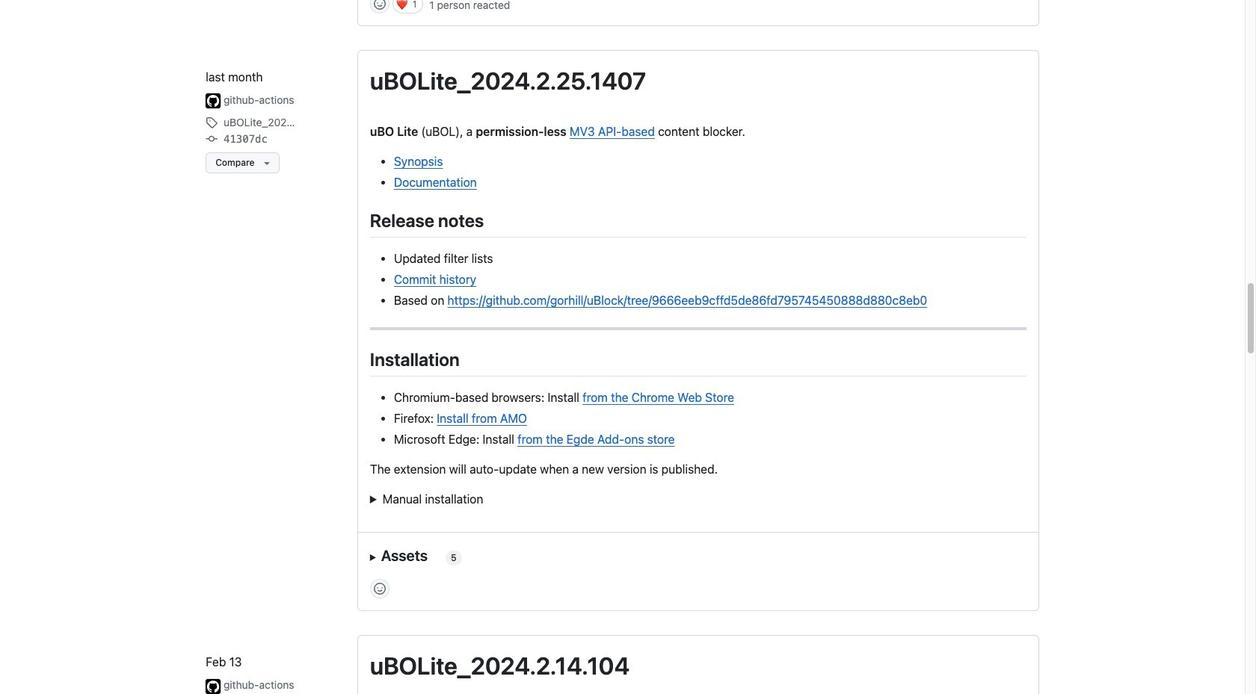 Task type: locate. For each thing, give the bounding box(es) containing it.
0 vertical spatial add or remove reactions element
[[370, 0, 389, 13]]

1 vertical spatial @github actions image
[[206, 679, 221, 694]]

tag image
[[206, 117, 218, 129]]

@github actions image
[[206, 94, 221, 109], [206, 679, 221, 694]]

2 add or remove reactions element from the top
[[370, 580, 389, 599]]

add or remove reactions element
[[370, 0, 389, 13], [370, 580, 389, 599]]

0 vertical spatial @github actions image
[[206, 94, 221, 109]]

2 @github actions image from the top
[[206, 679, 221, 694]]

1 vertical spatial add or remove reactions element
[[370, 580, 389, 599]]

add or remove reactions image
[[374, 0, 386, 10]]

triangle down image
[[261, 157, 273, 169]]

1 add or remove reactions element from the top
[[370, 0, 389, 13]]



Task type: vqa. For each thing, say whether or not it's contained in the screenshot.
"table" image
no



Task type: describe. For each thing, give the bounding box(es) containing it.
commit image
[[206, 133, 218, 145]]

1 @github actions image from the top
[[206, 94, 221, 109]]

add or remove reactions image
[[374, 583, 386, 595]]



